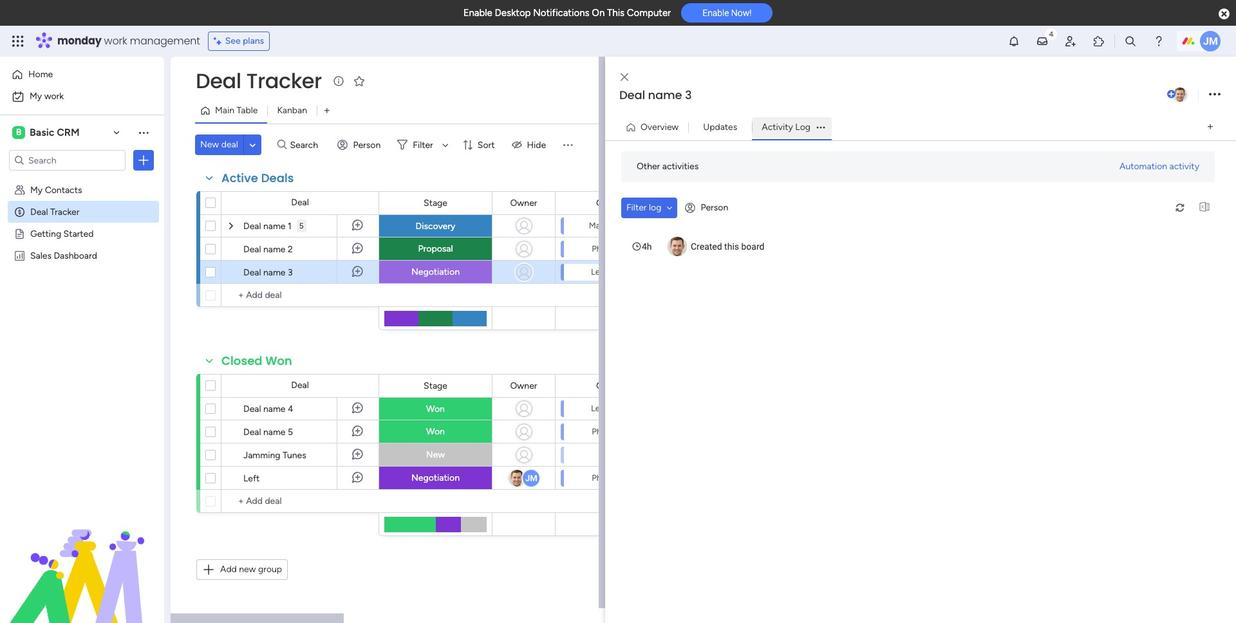Task type: locate. For each thing, give the bounding box(es) containing it.
3
[[685, 87, 692, 103], [288, 267, 293, 278]]

notifications image
[[1008, 35, 1021, 48]]

1 vertical spatial new
[[426, 449, 445, 460]]

2 vertical spatial contacts
[[596, 380, 634, 391]]

deal up main
[[196, 66, 241, 95]]

0 vertical spatial stage field
[[421, 196, 451, 210]]

created
[[691, 241, 722, 251]]

created this board
[[691, 241, 765, 251]]

1 horizontal spatial tracker
[[246, 66, 322, 95]]

1 horizontal spatial 3
[[685, 87, 692, 103]]

2 stage from the top
[[424, 380, 447, 391]]

my contacts
[[30, 184, 82, 195]]

my down "home" on the left top of page
[[30, 91, 42, 102]]

tunes
[[283, 450, 306, 461]]

see plans button
[[208, 32, 270, 51]]

0 horizontal spatial work
[[44, 91, 64, 102]]

1 vertical spatial options image
[[812, 123, 830, 131]]

0 vertical spatial angle down image
[[250, 140, 256, 150]]

lottie animation element
[[0, 493, 164, 623]]

board
[[741, 241, 765, 251]]

person up "created"
[[701, 202, 728, 213]]

1 vertical spatial owner field
[[507, 379, 541, 393]]

0 horizontal spatial deal name 3
[[243, 267, 293, 278]]

1 horizontal spatial options image
[[812, 123, 830, 131]]

1 horizontal spatial deal name 3
[[619, 87, 692, 103]]

1 horizontal spatial enable
[[703, 8, 729, 18]]

main table
[[215, 105, 258, 116]]

name left 1
[[263, 221, 286, 232]]

0 vertical spatial tracker
[[246, 66, 322, 95]]

contacts
[[45, 184, 82, 195], [596, 197, 634, 208], [596, 380, 634, 391]]

activity
[[762, 121, 793, 132]]

0 horizontal spatial person
[[353, 139, 381, 150]]

contacts field for closed won
[[593, 379, 637, 393]]

0 horizontal spatial new
[[200, 139, 219, 150]]

Stage field
[[421, 196, 451, 210], [421, 379, 451, 393]]

filter button
[[392, 135, 453, 155]]

1 vertical spatial stage
[[424, 380, 447, 391]]

options image down workspace options image on the left
[[137, 154, 150, 167]]

1 horizontal spatial new
[[426, 449, 445, 460]]

main table button
[[195, 100, 268, 121]]

won
[[266, 353, 292, 369], [426, 403, 445, 414], [426, 426, 445, 437]]

0 vertical spatial deal tracker
[[196, 66, 322, 95]]

2 contacts field from the top
[[593, 379, 637, 393]]

person button right search field
[[333, 135, 388, 155]]

deal
[[196, 66, 241, 95], [619, 87, 645, 103], [291, 197, 309, 208], [30, 206, 48, 217], [243, 221, 261, 232], [243, 244, 261, 255], [243, 267, 261, 278], [291, 380, 309, 391], [243, 404, 261, 415], [243, 427, 261, 438]]

Search in workspace field
[[27, 153, 108, 168]]

3 down 2
[[288, 267, 293, 278]]

0 vertical spatial my
[[30, 91, 42, 102]]

new for new deal
[[200, 139, 219, 150]]

b
[[16, 127, 21, 138]]

deal name 3 down deal name 2
[[243, 267, 293, 278]]

angle down image right deal
[[250, 140, 256, 150]]

1 horizontal spatial work
[[104, 33, 127, 48]]

v2 search image
[[277, 138, 287, 152]]

+ Add deal text field
[[228, 288, 373, 303]]

filter
[[413, 139, 433, 150], [627, 202, 647, 213]]

0 vertical spatial deal name 3
[[619, 87, 692, 103]]

my down search in workspace field
[[30, 184, 43, 195]]

1 horizontal spatial filter
[[627, 202, 647, 213]]

sort button
[[457, 135, 503, 155]]

1 horizontal spatial deal tracker
[[196, 66, 322, 95]]

1 vertical spatial contacts field
[[593, 379, 637, 393]]

search everything image
[[1124, 35, 1137, 48]]

options image up add view image at right top
[[1209, 86, 1221, 103]]

1 vertical spatial filter
[[627, 202, 647, 213]]

1 horizontal spatial 5
[[299, 222, 304, 231]]

0 vertical spatial 5
[[299, 222, 304, 231]]

enable left desktop
[[463, 7, 492, 19]]

Contacts field
[[593, 196, 637, 210], [593, 379, 637, 393]]

my work link
[[8, 86, 156, 107]]

angle down image
[[250, 140, 256, 150], [667, 203, 673, 212]]

left
[[243, 473, 260, 484]]

person for right person 'popup button'
[[701, 202, 728, 213]]

deal down the close icon
[[619, 87, 645, 103]]

0 vertical spatial options image
[[1209, 86, 1221, 103]]

2 owner from the top
[[510, 380, 537, 391]]

jamming
[[243, 450, 280, 461]]

1 vertical spatial angle down image
[[667, 203, 673, 212]]

management
[[130, 33, 200, 48]]

0 vertical spatial negotiation
[[411, 267, 460, 278]]

0 horizontal spatial options image
[[137, 154, 150, 167]]

main
[[215, 105, 234, 116]]

0 vertical spatial owner field
[[507, 196, 541, 210]]

hide
[[527, 139, 546, 150]]

update feed image
[[1036, 35, 1049, 48]]

name
[[648, 87, 682, 103], [263, 221, 286, 232], [263, 244, 286, 255], [263, 267, 286, 278], [263, 404, 286, 415], [263, 427, 286, 438]]

1 vertical spatial tracker
[[50, 206, 80, 217]]

1 vertical spatial stage field
[[421, 379, 451, 393]]

options image right log
[[812, 123, 830, 131]]

0 vertical spatial work
[[104, 33, 127, 48]]

1 vertical spatial person
[[701, 202, 728, 213]]

options image
[[1209, 86, 1221, 103], [812, 123, 830, 131], [137, 154, 150, 167]]

Deal name 3 field
[[616, 87, 1165, 104]]

activity log button
[[752, 117, 832, 137]]

new
[[239, 564, 256, 575]]

0 vertical spatial contacts field
[[593, 196, 637, 210]]

0 vertical spatial won
[[266, 353, 292, 369]]

0 horizontal spatial angle down image
[[250, 140, 256, 150]]

angle down image right the log
[[667, 203, 673, 212]]

work right monday
[[104, 33, 127, 48]]

deal tracker down my contacts
[[30, 206, 80, 217]]

person left filter popup button
[[353, 139, 381, 150]]

5 down 4
[[288, 427, 293, 438]]

0 vertical spatial person
[[353, 139, 381, 150]]

workspace image
[[12, 126, 25, 140]]

1 vertical spatial owner
[[510, 380, 537, 391]]

my work option
[[8, 86, 156, 107]]

1 contacts field from the top
[[593, 196, 637, 210]]

deal name 3 inside deal name 3 field
[[619, 87, 692, 103]]

updates button
[[689, 117, 752, 137]]

tracker up getting started
[[50, 206, 80, 217]]

list box
[[0, 176, 164, 440]]

deal up getting
[[30, 206, 48, 217]]

see
[[225, 35, 241, 46]]

work
[[104, 33, 127, 48], [44, 91, 64, 102]]

owner
[[510, 197, 537, 208], [510, 380, 537, 391]]

stage for 2nd stage field
[[424, 380, 447, 391]]

owner for second owner field from the bottom
[[510, 197, 537, 208]]

1 vertical spatial contacts
[[596, 197, 634, 208]]

invite members image
[[1064, 35, 1077, 48]]

Search field
[[287, 136, 325, 154]]

owner for 1st owner field from the bottom
[[510, 380, 537, 391]]

deal up deal name 5
[[243, 404, 261, 415]]

my
[[30, 91, 42, 102], [30, 184, 43, 195]]

hide button
[[507, 135, 554, 155]]

Owner field
[[507, 196, 541, 210], [507, 379, 541, 393]]

tracker
[[246, 66, 322, 95], [50, 206, 80, 217]]

home option
[[8, 64, 156, 85]]

work inside option
[[44, 91, 64, 102]]

filter left 'arrow down' image
[[413, 139, 433, 150]]

closed
[[222, 353, 263, 369]]

on
[[592, 7, 605, 19]]

enable left the now!
[[703, 8, 729, 18]]

my work
[[30, 91, 64, 102]]

1 vertical spatial my
[[30, 184, 43, 195]]

enable inside button
[[703, 8, 729, 18]]

new
[[200, 139, 219, 150], [426, 449, 445, 460]]

plans
[[243, 35, 264, 46]]

5 right 1
[[299, 222, 304, 231]]

1 vertical spatial deal tracker
[[30, 206, 80, 217]]

won inside closed won field
[[266, 353, 292, 369]]

0 vertical spatial stage
[[424, 197, 447, 208]]

name up overview
[[648, 87, 682, 103]]

tracker up kanban
[[246, 66, 322, 95]]

0 vertical spatial filter
[[413, 139, 433, 150]]

deal name 3 up overview
[[619, 87, 692, 103]]

option
[[0, 178, 164, 181]]

0 vertical spatial 3
[[685, 87, 692, 103]]

started
[[63, 228, 94, 239]]

3 up the updates button
[[685, 87, 692, 103]]

0 vertical spatial new
[[200, 139, 219, 150]]

deal inside list box
[[30, 206, 48, 217]]

basic crm
[[30, 126, 80, 138]]

0 horizontal spatial 5
[[288, 427, 293, 438]]

1 horizontal spatial person
[[701, 202, 728, 213]]

filter for filter
[[413, 139, 433, 150]]

1 vertical spatial work
[[44, 91, 64, 102]]

1 vertical spatial person button
[[680, 197, 736, 218]]

add new group button
[[196, 560, 288, 580]]

menu image
[[562, 138, 575, 151]]

stage
[[424, 197, 447, 208], [424, 380, 447, 391]]

help image
[[1153, 35, 1166, 48]]

public dashboard image
[[14, 249, 26, 261]]

1 owner from the top
[[510, 197, 537, 208]]

0 horizontal spatial enable
[[463, 7, 492, 19]]

1 vertical spatial 3
[[288, 267, 293, 278]]

Active Deals field
[[218, 170, 297, 187]]

automation
[[1120, 161, 1168, 172]]

3 inside field
[[685, 87, 692, 103]]

export to excel image
[[1194, 203, 1215, 212]]

1 horizontal spatial angle down image
[[667, 203, 673, 212]]

filter inside popup button
[[413, 139, 433, 150]]

enable desktop notifications on this computer
[[463, 7, 671, 19]]

0 horizontal spatial tracker
[[50, 206, 80, 217]]

deal name 1
[[243, 221, 292, 232]]

deal tracker up the table
[[196, 66, 322, 95]]

name left 4
[[263, 404, 286, 415]]

0 vertical spatial person button
[[333, 135, 388, 155]]

filter inside button
[[627, 202, 647, 213]]

overview button
[[621, 117, 689, 137]]

+ Add deal text field
[[228, 494, 373, 509]]

1 vertical spatial 5
[[288, 427, 293, 438]]

0 horizontal spatial filter
[[413, 139, 433, 150]]

deal down deal name 1
[[243, 244, 261, 255]]

stage for second stage field from the bottom of the page
[[424, 197, 447, 208]]

0 horizontal spatial deal tracker
[[30, 206, 80, 217]]

0 vertical spatial owner
[[510, 197, 537, 208]]

person button
[[333, 135, 388, 155], [680, 197, 736, 218]]

work down "home" on the left top of page
[[44, 91, 64, 102]]

5
[[299, 222, 304, 231], [288, 427, 293, 438]]

my inside option
[[30, 91, 42, 102]]

new inside button
[[200, 139, 219, 150]]

2 owner field from the top
[[507, 379, 541, 393]]

contacts for active deals
[[596, 197, 634, 208]]

filter left the log
[[627, 202, 647, 213]]

1 stage from the top
[[424, 197, 447, 208]]

2 vertical spatial won
[[426, 426, 445, 437]]

1 vertical spatial negotiation
[[411, 473, 460, 484]]

person button up "created"
[[680, 197, 736, 218]]



Task type: describe. For each thing, give the bounding box(es) containing it.
now!
[[731, 8, 752, 18]]

sales
[[30, 250, 52, 261]]

activity
[[1170, 161, 1200, 172]]

close image
[[621, 72, 628, 82]]

jeremy miller image
[[1200, 31, 1221, 52]]

5 button
[[297, 214, 306, 238]]

add new group
[[220, 564, 282, 575]]

enable for enable desktop notifications on this computer
[[463, 7, 492, 19]]

notifications
[[533, 7, 590, 19]]

enable now!
[[703, 8, 752, 18]]

list box containing my contacts
[[0, 176, 164, 440]]

group
[[258, 564, 282, 575]]

active
[[222, 170, 258, 186]]

contacts field for active deals
[[593, 196, 637, 210]]

1 vertical spatial deal name 3
[[243, 267, 293, 278]]

4
[[288, 404, 293, 415]]

deal down deal name 2
[[243, 267, 261, 278]]

updates
[[703, 121, 737, 132]]

desktop
[[495, 7, 531, 19]]

arrow down image
[[438, 137, 453, 153]]

dashboard
[[54, 250, 97, 261]]

2 horizontal spatial options image
[[1209, 86, 1221, 103]]

new for new
[[426, 449, 445, 460]]

2 vertical spatial options image
[[137, 154, 150, 167]]

deal up deal name 2
[[243, 221, 261, 232]]

Closed Won field
[[218, 353, 296, 370]]

deal up 4
[[291, 380, 309, 391]]

deals
[[261, 170, 294, 186]]

log
[[649, 202, 662, 213]]

1 owner field from the top
[[507, 196, 541, 210]]

0 vertical spatial contacts
[[45, 184, 82, 195]]

proposal
[[418, 243, 453, 254]]

kanban button
[[268, 100, 317, 121]]

refresh image
[[1170, 203, 1191, 212]]

4h
[[642, 241, 652, 251]]

deal name 5
[[243, 427, 293, 438]]

2
[[288, 244, 293, 255]]

show board description image
[[331, 75, 346, 88]]

jamming tunes
[[243, 450, 306, 461]]

person for the leftmost person 'popup button'
[[353, 139, 381, 150]]

overview
[[641, 121, 679, 132]]

getting started
[[30, 228, 94, 239]]

enable for enable now!
[[703, 8, 729, 18]]

automation activity button
[[1115, 156, 1205, 177]]

deal tracker inside list box
[[30, 206, 80, 217]]

1
[[288, 221, 292, 232]]

enable now! button
[[681, 3, 773, 23]]

automation activity
[[1120, 161, 1200, 172]]

filter for filter log
[[627, 202, 647, 213]]

workspace options image
[[137, 126, 150, 139]]

1 stage field from the top
[[421, 196, 451, 210]]

deal up 5 button
[[291, 197, 309, 208]]

2 stage field from the top
[[421, 379, 451, 393]]

basic
[[30, 126, 54, 138]]

getting
[[30, 228, 61, 239]]

name left 2
[[263, 244, 286, 255]]

lottie animation image
[[0, 493, 164, 623]]

crm
[[57, 126, 80, 138]]

select product image
[[12, 35, 24, 48]]

dapulse close image
[[1219, 8, 1230, 21]]

add
[[220, 564, 237, 575]]

active deals
[[222, 170, 294, 186]]

filter log button
[[621, 197, 678, 218]]

name up jamming tunes
[[263, 427, 286, 438]]

1 horizontal spatial person button
[[680, 197, 736, 218]]

2 negotiation from the top
[[411, 473, 460, 484]]

workspace selection element
[[12, 125, 82, 140]]

see plans
[[225, 35, 264, 46]]

contacts for closed won
[[596, 380, 634, 391]]

1 vertical spatial won
[[426, 403, 445, 414]]

add to favorites image
[[353, 74, 366, 87]]

table
[[237, 105, 258, 116]]

deal inside deal name 3 field
[[619, 87, 645, 103]]

0 horizontal spatial person button
[[333, 135, 388, 155]]

home
[[28, 69, 53, 80]]

activity log
[[762, 121, 811, 132]]

closed won
[[222, 353, 292, 369]]

name inside field
[[648, 87, 682, 103]]

add view image
[[1208, 122, 1213, 132]]

filter log
[[627, 202, 662, 213]]

terry turtle image
[[1172, 86, 1189, 103]]

deal
[[221, 139, 238, 150]]

other
[[637, 161, 660, 172]]

deal up "jamming"
[[243, 427, 261, 438]]

0 horizontal spatial 3
[[288, 267, 293, 278]]

dapulse addbtn image
[[1167, 90, 1176, 99]]

1 negotiation from the top
[[411, 267, 460, 278]]

new deal
[[200, 139, 238, 150]]

discovery
[[416, 221, 455, 231]]

sales dashboard
[[30, 250, 97, 261]]

my for my work
[[30, 91, 42, 102]]

add view image
[[324, 106, 330, 116]]

angle down image inside filter log button
[[667, 203, 673, 212]]

my for my contacts
[[30, 184, 43, 195]]

log
[[795, 121, 811, 132]]

deal name 4
[[243, 404, 293, 415]]

Deal Tracker field
[[193, 66, 325, 95]]

kanban
[[277, 105, 307, 116]]

work for monday
[[104, 33, 127, 48]]

options image inside activity log "button"
[[812, 123, 830, 131]]

deal name 2
[[243, 244, 293, 255]]

tracker inside list box
[[50, 206, 80, 217]]

5 inside button
[[299, 222, 304, 231]]

other activities
[[637, 161, 699, 172]]

4 image
[[1046, 26, 1057, 41]]

public board image
[[14, 227, 26, 240]]

monday work management
[[57, 33, 200, 48]]

name down deal name 2
[[263, 267, 286, 278]]

this
[[607, 7, 625, 19]]

new deal button
[[195, 135, 243, 155]]

activities
[[662, 161, 699, 172]]

computer
[[627, 7, 671, 19]]

monday
[[57, 33, 101, 48]]

home link
[[8, 64, 156, 85]]

sort
[[478, 139, 495, 150]]

work for my
[[44, 91, 64, 102]]

this
[[724, 241, 739, 251]]

monday marketplace image
[[1093, 35, 1106, 48]]



Task type: vqa. For each thing, say whether or not it's contained in the screenshot.
emoji dropdown button
no



